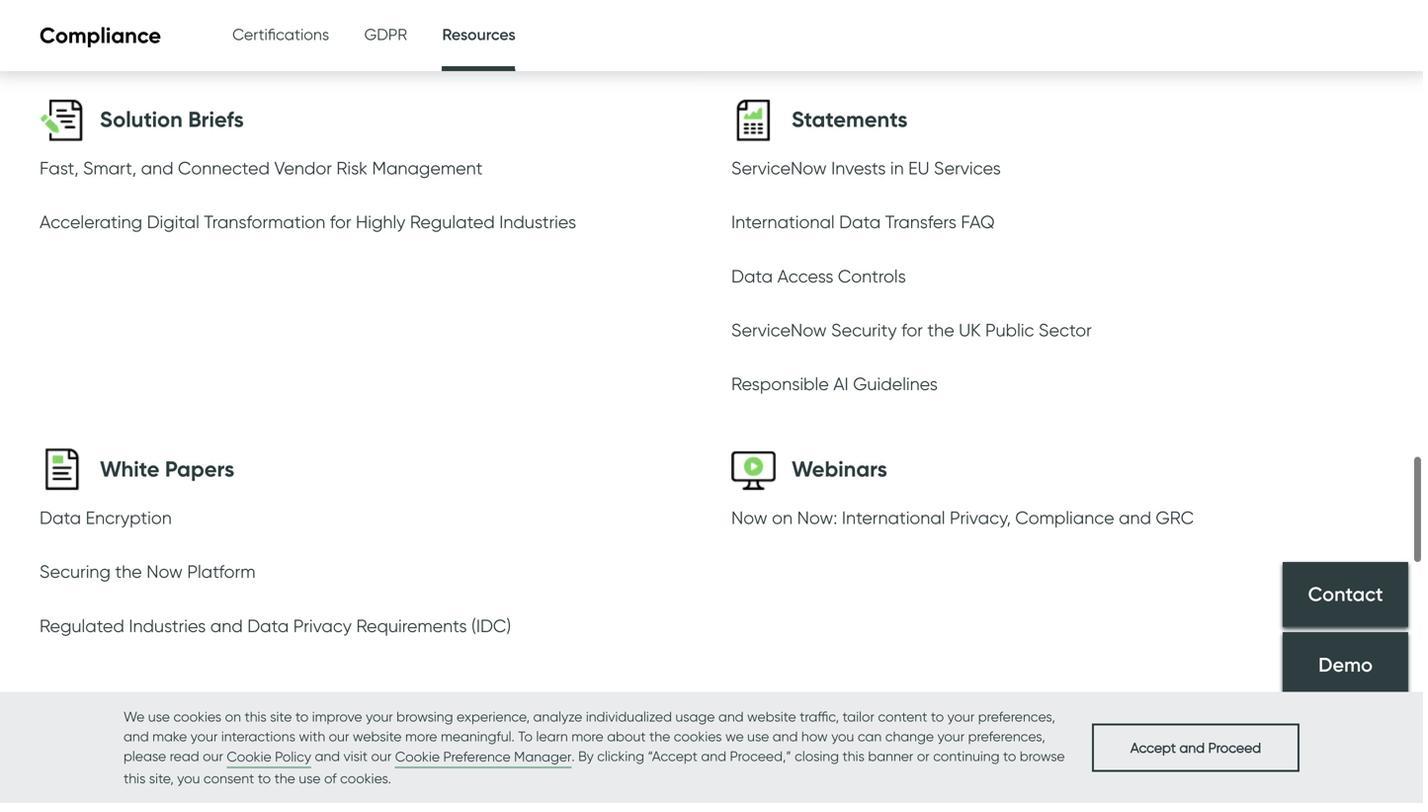 Task type: describe. For each thing, give the bounding box(es) containing it.
1 horizontal spatial compliance
[[1016, 507, 1115, 529]]

and up the we
[[719, 709, 744, 726]]

1 more from the left
[[405, 728, 437, 745]]

use inside . by clicking "accept and proceed," closing this banner or continuing to browse this site, you consent to the use of cookies.
[[299, 771, 321, 787]]

please
[[124, 748, 166, 765]]

site
[[270, 709, 292, 726]]

1 vertical spatial use
[[747, 728, 769, 745]]

you inside 'we use cookies on this site to improve your browsing experience, analyze individualized usage and website traffic, tailor content to your preferences, and make your interactions with our website more meaningful. to learn more about the cookies we use and how you can change your preferences, please read our'
[[831, 728, 854, 745]]

international data transfers faq
[[731, 211, 995, 233]]

contact link
[[1283, 563, 1409, 628]]

responsible ai guidelines link
[[731, 373, 938, 400]]

privacy
[[293, 615, 352, 637]]

can
[[858, 728, 882, 745]]

demo link
[[1283, 633, 1409, 698]]

securing
[[40, 561, 111, 583]]

webinars image
[[731, 447, 776, 491]]

with
[[299, 728, 325, 745]]

learn
[[536, 728, 568, 745]]

browse
[[1020, 748, 1065, 765]]

accelerating digital transformation for highly regulated industries link
[[40, 211, 576, 238]]

accelerating digital transformation for highly regulated industries
[[40, 211, 576, 233]]

servicenow invests in eu services link
[[731, 157, 1001, 184]]

white papers image
[[40, 447, 84, 491]]

certifications
[[232, 25, 329, 44]]

meaningful.
[[441, 728, 515, 745]]

faq
[[961, 211, 995, 233]]

securing the now platform
[[40, 561, 255, 583]]

and left how
[[773, 728, 798, 745]]

1 horizontal spatial our
[[329, 728, 349, 745]]

read
[[170, 748, 199, 765]]

2 cookie from the left
[[395, 749, 440, 766]]

transformation
[[204, 211, 325, 233]]

traffic,
[[800, 709, 839, 726]]

analyze
[[533, 709, 583, 726]]

"accept
[[648, 748, 698, 765]]

continuing
[[933, 748, 1000, 765]]

servicenow security for the uk public sector link
[[731, 319, 1092, 346]]

now:
[[797, 507, 838, 529]]

data down white papers icon
[[40, 507, 81, 529]]

responsible ai guidelines
[[731, 373, 938, 395]]

consent
[[204, 771, 254, 787]]

solution briefs
[[100, 106, 244, 133]]

public
[[986, 319, 1034, 341]]

accept and proceed button
[[1092, 724, 1300, 772]]

and inside . by clicking "accept and proceed," closing this banner or continuing to browse this site, you consent to the use of cookies.
[[701, 748, 727, 765]]

we
[[124, 709, 145, 726]]

transfers
[[885, 211, 957, 233]]

the inside . by clicking "accept and proceed," closing this banner or continuing to browse this site, you consent to the use of cookies.
[[274, 771, 295, 787]]

resources
[[442, 25, 516, 44]]

statements image
[[731, 97, 776, 141]]

cookie policy and visit our cookie preference manager
[[227, 748, 572, 766]]

fast, smart, and connected vendor risk management link
[[40, 157, 483, 184]]

about
[[607, 728, 646, 745]]

on inside 'we use cookies on this site to improve your browsing experience, analyze individualized usage and website traffic, tailor content to your preferences, and make your interactions with our website more meaningful. to learn more about the cookies we use and how you can change your preferences, please read our'
[[225, 709, 241, 726]]

requirements
[[356, 615, 467, 637]]

solution
[[100, 106, 183, 133]]

and left 'grc'
[[1119, 507, 1152, 529]]

accept
[[1131, 740, 1176, 756]]

1 vertical spatial preferences,
[[968, 728, 1046, 745]]

to up change
[[931, 709, 944, 726]]

0 vertical spatial website
[[747, 709, 796, 726]]

controls
[[838, 265, 906, 287]]

0 horizontal spatial now
[[146, 561, 183, 583]]

servicenow invests in eu services
[[731, 157, 1001, 179]]

1 horizontal spatial now
[[731, 507, 768, 529]]

interactions
[[221, 728, 295, 745]]

0 vertical spatial international
[[731, 211, 835, 233]]

proceed,"
[[730, 748, 791, 765]]

. by clicking "accept and proceed," closing this banner or continuing to browse this site, you consent to the use of cookies.
[[124, 748, 1065, 787]]

cookies.
[[340, 771, 391, 787]]

you inside . by clicking "accept and proceed," closing this banner or continuing to browse this site, you consent to the use of cookies.
[[177, 771, 200, 787]]

now on now: international privacy, compliance and grc link
[[731, 507, 1194, 534]]

international data transfers faq link
[[731, 211, 995, 238]]

closing
[[795, 748, 839, 765]]

data encryption link
[[40, 507, 172, 534]]

preference
[[443, 749, 511, 766]]

and down we
[[124, 728, 149, 745]]

1 cookie from the left
[[227, 749, 271, 766]]

manager
[[514, 749, 572, 766]]

0 horizontal spatial website
[[353, 728, 402, 745]]

access
[[777, 265, 834, 287]]

platform
[[187, 561, 255, 583]]

digital
[[147, 211, 199, 233]]

how
[[802, 728, 828, 745]]

servicenow security for the uk public sector
[[731, 319, 1092, 341]]

make
[[152, 728, 187, 745]]

risk
[[336, 157, 368, 179]]

0 horizontal spatial compliance
[[40, 22, 161, 49]]

2 horizontal spatial this
[[843, 748, 865, 765]]

white papers
[[100, 455, 234, 483]]

1 vertical spatial cookies
[[674, 728, 722, 745]]

by
[[578, 748, 594, 765]]

regulated industries and data privacy requirements (idc) link
[[40, 615, 511, 642]]



Task type: locate. For each thing, give the bounding box(es) containing it.
accept and proceed
[[1131, 740, 1261, 756]]

preferences,
[[978, 709, 1056, 726], [968, 728, 1046, 745]]

1 vertical spatial this
[[843, 748, 865, 765]]

gdpr link
[[364, 0, 407, 69]]

the right the securing
[[115, 561, 142, 583]]

more
[[405, 728, 437, 745], [572, 728, 604, 745]]

our right "visit"
[[371, 748, 392, 765]]

0 horizontal spatial for
[[330, 211, 351, 233]]

0 vertical spatial servicenow
[[731, 157, 827, 179]]

papers
[[165, 455, 234, 483]]

website up "proceed,""
[[747, 709, 796, 726]]

0 vertical spatial cookies
[[173, 709, 222, 726]]

0 horizontal spatial on
[[225, 709, 241, 726]]

1 horizontal spatial this
[[245, 709, 267, 726]]

2 vertical spatial this
[[124, 771, 146, 787]]

0 horizontal spatial industries
[[129, 615, 206, 637]]

smart,
[[83, 157, 136, 179]]

1 horizontal spatial industries
[[499, 211, 576, 233]]

0 horizontal spatial more
[[405, 728, 437, 745]]

improve
[[312, 709, 362, 726]]

1 horizontal spatial on
[[772, 507, 793, 529]]

data left access
[[731, 265, 773, 287]]

proceed
[[1209, 740, 1261, 756]]

.
[[572, 748, 575, 765]]

1 vertical spatial regulated
[[40, 615, 124, 637]]

to
[[518, 728, 533, 745]]

data access controls link
[[731, 265, 906, 292]]

accelerating
[[40, 211, 142, 233]]

you down read
[[177, 771, 200, 787]]

fast, smart, and connected vendor risk management
[[40, 157, 483, 179]]

0 vertical spatial use
[[148, 709, 170, 726]]

0 vertical spatial on
[[772, 507, 793, 529]]

tailor
[[843, 709, 875, 726]]

1 vertical spatial now
[[146, 561, 183, 583]]

data access controls
[[731, 265, 906, 287]]

compliance up solution briefs icon
[[40, 22, 161, 49]]

our inside cookie policy and visit our cookie preference manager
[[371, 748, 392, 765]]

more down browsing at the left of page
[[405, 728, 437, 745]]

servicenow
[[731, 157, 827, 179], [731, 319, 827, 341]]

now down the webinars image on the bottom right of the page
[[731, 507, 768, 529]]

demo
[[1319, 653, 1373, 677]]

and inside cookie policy and visit our cookie preference manager
[[315, 748, 340, 765]]

0 horizontal spatial regulated
[[40, 615, 124, 637]]

servicenow up responsible
[[731, 319, 827, 341]]

browsing
[[397, 709, 453, 726]]

cookie down interactions
[[227, 749, 271, 766]]

1 vertical spatial on
[[225, 709, 241, 726]]

individualized
[[586, 709, 672, 726]]

policy
[[275, 749, 311, 766]]

more up by at the bottom of page
[[572, 728, 604, 745]]

2 horizontal spatial use
[[747, 728, 769, 745]]

banner
[[868, 748, 914, 765]]

0 vertical spatial compliance
[[40, 22, 161, 49]]

resources link
[[442, 0, 516, 74]]

1 horizontal spatial cookies
[[674, 728, 722, 745]]

regulated industries and data privacy requirements (idc)
[[40, 615, 511, 637]]

this
[[245, 709, 267, 726], [843, 748, 865, 765], [124, 771, 146, 787]]

1 horizontal spatial cookie
[[395, 749, 440, 766]]

1 horizontal spatial use
[[299, 771, 321, 787]]

now on now: international privacy, compliance and grc
[[731, 507, 1194, 529]]

servicenow for servicenow security for the uk public sector
[[731, 319, 827, 341]]

services
[[934, 157, 1001, 179]]

and up the of
[[315, 748, 340, 765]]

invests
[[831, 157, 886, 179]]

0 vertical spatial industries
[[499, 211, 576, 233]]

on left now:
[[772, 507, 793, 529]]

management
[[372, 157, 483, 179]]

2 more from the left
[[572, 728, 604, 745]]

change
[[885, 728, 934, 745]]

international
[[731, 211, 835, 233], [842, 507, 945, 529]]

grc
[[1156, 507, 1194, 529]]

for left highly
[[330, 211, 351, 233]]

you down "tailor"
[[831, 728, 854, 745]]

securing the now platform link
[[40, 561, 255, 588]]

connected
[[178, 157, 270, 179]]

we use cookies on this site to improve your browsing experience, analyze individualized usage and website traffic, tailor content to your preferences, and make your interactions with our website more meaningful. to learn more about the cookies we use and how you can change your preferences, please read our
[[124, 709, 1056, 765]]

0 horizontal spatial this
[[124, 771, 146, 787]]

to right site
[[295, 709, 309, 726]]

briefs
[[188, 106, 244, 133]]

cookies down the usage
[[674, 728, 722, 745]]

the inside 'we use cookies on this site to improve your browsing experience, analyze individualized usage and website traffic, tailor content to your preferences, and make your interactions with our website more meaningful. to learn more about the cookies we use and how you can change your preferences, please read our'
[[649, 728, 670, 745]]

0 vertical spatial regulated
[[410, 211, 495, 233]]

international up access
[[731, 211, 835, 233]]

compliance right privacy,
[[1016, 507, 1115, 529]]

this up interactions
[[245, 709, 267, 726]]

solution briefs image
[[40, 97, 84, 141]]

and right "smart,"
[[141, 157, 173, 179]]

0 vertical spatial you
[[831, 728, 854, 745]]

cookie policy link
[[227, 747, 311, 769]]

1 vertical spatial servicenow
[[731, 319, 827, 341]]

data left privacy
[[247, 615, 289, 637]]

to down cookie policy link
[[258, 771, 271, 787]]

for
[[330, 211, 351, 233], [902, 319, 923, 341]]

regulated down management
[[410, 211, 495, 233]]

for right security
[[902, 319, 923, 341]]

fast,
[[40, 157, 79, 179]]

clicking
[[597, 748, 644, 765]]

this down please
[[124, 771, 146, 787]]

0 horizontal spatial use
[[148, 709, 170, 726]]

webinars
[[792, 455, 887, 483]]

data down servicenow invests in eu services link at the top of page
[[839, 211, 881, 233]]

encryption
[[86, 507, 172, 529]]

and down platform in the bottom of the page
[[210, 615, 243, 637]]

1 vertical spatial website
[[353, 728, 402, 745]]

cookie down browsing at the left of page
[[395, 749, 440, 766]]

use
[[148, 709, 170, 726], [747, 728, 769, 745], [299, 771, 321, 787]]

our up consent
[[203, 748, 223, 765]]

0 horizontal spatial cookies
[[173, 709, 222, 726]]

1 vertical spatial compliance
[[1016, 507, 1115, 529]]

or
[[917, 748, 930, 765]]

0 vertical spatial this
[[245, 709, 267, 726]]

responsible
[[731, 373, 829, 395]]

1 vertical spatial international
[[842, 507, 945, 529]]

0 horizontal spatial cookie
[[227, 749, 271, 766]]

international down webinars
[[842, 507, 945, 529]]

vendor
[[274, 157, 332, 179]]

gdpr
[[364, 25, 407, 44]]

servicenow for servicenow invests in eu services
[[731, 157, 827, 179]]

servicenow down statements icon
[[731, 157, 827, 179]]

of
[[324, 771, 337, 787]]

data encryption
[[40, 507, 172, 529]]

now left platform in the bottom of the page
[[146, 561, 183, 583]]

eu
[[909, 157, 930, 179]]

1 horizontal spatial you
[[831, 728, 854, 745]]

content
[[878, 709, 928, 726]]

2 horizontal spatial our
[[371, 748, 392, 765]]

2 vertical spatial use
[[299, 771, 321, 787]]

1 vertical spatial for
[[902, 319, 923, 341]]

to left browse
[[1003, 748, 1016, 765]]

use left the of
[[299, 771, 321, 787]]

our down the improve
[[329, 728, 349, 745]]

this inside 'we use cookies on this site to improve your browsing experience, analyze individualized usage and website traffic, tailor content to your preferences, and make your interactions with our website more meaningful. to learn more about the cookies we use and how you can change your preferences, please read our'
[[245, 709, 267, 726]]

you
[[831, 728, 854, 745], [177, 771, 200, 787]]

the left uk
[[928, 319, 955, 341]]

website up "visit"
[[353, 728, 402, 745]]

1 horizontal spatial regulated
[[410, 211, 495, 233]]

cookie preference manager link
[[395, 747, 572, 769]]

and inside button
[[1180, 740, 1205, 756]]

1 servicenow from the top
[[731, 157, 827, 179]]

the up "accept
[[649, 728, 670, 745]]

the
[[928, 319, 955, 341], [115, 561, 142, 583], [649, 728, 670, 745], [274, 771, 295, 787]]

1 horizontal spatial for
[[902, 319, 923, 341]]

1 horizontal spatial international
[[842, 507, 945, 529]]

uk
[[959, 319, 981, 341]]

highly
[[356, 211, 406, 233]]

and
[[141, 157, 173, 179], [1119, 507, 1152, 529], [210, 615, 243, 637], [719, 709, 744, 726], [124, 728, 149, 745], [773, 728, 798, 745], [1180, 740, 1205, 756], [315, 748, 340, 765], [701, 748, 727, 765]]

1 vertical spatial you
[[177, 771, 200, 787]]

1 horizontal spatial more
[[572, 728, 604, 745]]

0 vertical spatial preferences,
[[978, 709, 1056, 726]]

2 servicenow from the top
[[731, 319, 827, 341]]

and down the we
[[701, 748, 727, 765]]

certifications link
[[232, 0, 329, 69]]

white
[[100, 455, 160, 483]]

site,
[[149, 771, 174, 787]]

to
[[295, 709, 309, 726], [931, 709, 944, 726], [1003, 748, 1016, 765], [258, 771, 271, 787]]

0 horizontal spatial you
[[177, 771, 200, 787]]

cookies up the 'make'
[[173, 709, 222, 726]]

the down policy
[[274, 771, 295, 787]]

cookie
[[227, 749, 271, 766], [395, 749, 440, 766]]

data
[[839, 211, 881, 233], [731, 265, 773, 287], [40, 507, 81, 529], [247, 615, 289, 637]]

0 horizontal spatial our
[[203, 748, 223, 765]]

use up "proceed,""
[[747, 728, 769, 745]]

statements
[[792, 106, 908, 133]]

and right accept on the bottom right of page
[[1180, 740, 1205, 756]]

security
[[831, 319, 897, 341]]

on up interactions
[[225, 709, 241, 726]]

in
[[890, 157, 904, 179]]

0 vertical spatial now
[[731, 507, 768, 529]]

regulated down the securing
[[40, 615, 124, 637]]

use up the 'make'
[[148, 709, 170, 726]]

1 vertical spatial industries
[[129, 615, 206, 637]]

privacy,
[[950, 507, 1011, 529]]

(idc)
[[472, 615, 511, 637]]

0 vertical spatial for
[[330, 211, 351, 233]]

this down the can
[[843, 748, 865, 765]]

1 horizontal spatial website
[[747, 709, 796, 726]]

industries
[[499, 211, 576, 233], [129, 615, 206, 637]]

0 horizontal spatial international
[[731, 211, 835, 233]]

usage
[[676, 709, 715, 726]]



Task type: vqa. For each thing, say whether or not it's contained in the screenshot.
the topmost have
no



